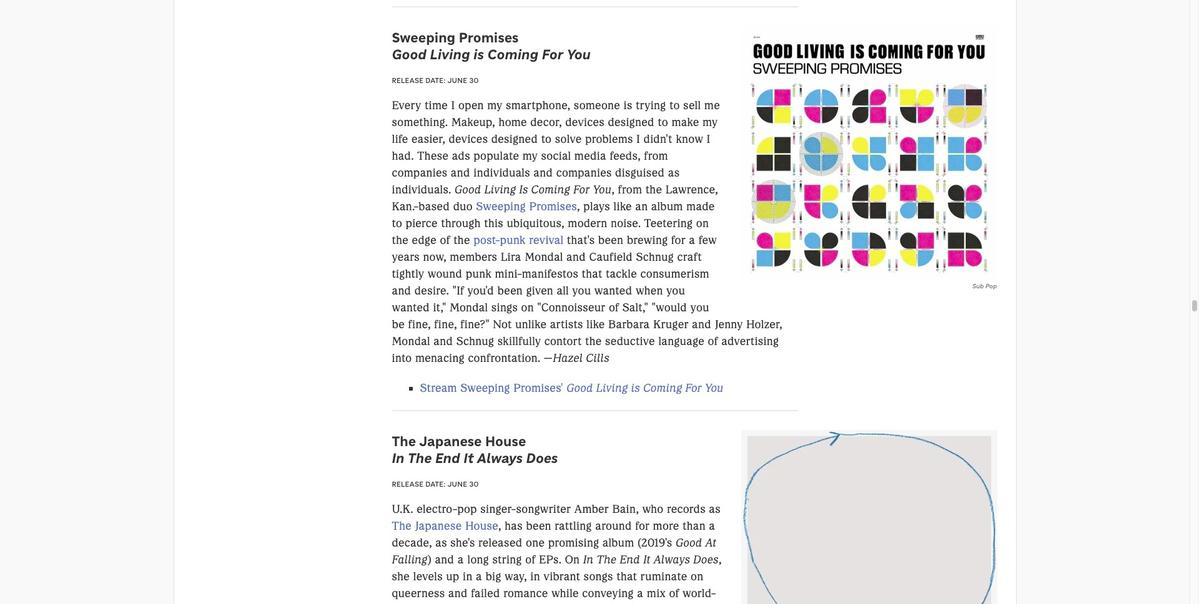 Task type: vqa. For each thing, say whether or not it's contained in the screenshot.
depiction
no



Task type: locate. For each thing, give the bounding box(es) containing it.
had.
[[392, 149, 414, 163]]

sweeping
[[392, 28, 456, 46], [476, 200, 526, 213], [461, 382, 510, 395]]

0 vertical spatial always
[[477, 450, 523, 468]]

2 horizontal spatial my
[[703, 115, 718, 129]]

, inside ", she levels up in a big way, in vibrant songs that ruminate on queerness and failed romance while conveying a mix of world- weariness, wonder, lust, appreciation, disappointment a"
[[719, 554, 722, 567]]

solve
[[555, 132, 582, 146]]

0 horizontal spatial like
[[587, 318, 605, 331]]

you up plays
[[593, 183, 612, 197]]

as inside , has been rattling around for more than a decade, as she's released one promising album (2019's
[[436, 537, 447, 550]]

2 30 from the top
[[470, 480, 479, 489]]

me
[[705, 98, 720, 112]]

fine, right be
[[408, 318, 431, 331]]

fine?"
[[461, 318, 490, 331]]

, inside , from the lawrence, kan.-based duo
[[612, 183, 615, 197]]

you down "advertising"
[[705, 382, 724, 395]]

0 vertical spatial on
[[697, 217, 709, 230]]

that up conveying
[[617, 570, 637, 584]]

you inside sweeping promises good living is coming for you
[[567, 46, 591, 63]]

1 vertical spatial album
[[603, 537, 635, 550]]

june up pop
[[448, 480, 467, 489]]

, for , from the lawrence, kan.-based duo
[[612, 183, 615, 197]]

from inside , from the lawrence, kan.-based duo
[[618, 183, 643, 197]]

is left trying
[[624, 98, 633, 112]]

0 horizontal spatial end
[[435, 450, 460, 468]]

2 companies from the left
[[557, 166, 612, 180]]

fine, down it,"
[[434, 318, 457, 331]]

1 vertical spatial you
[[593, 183, 612, 197]]

date: up time at the top left of the page
[[426, 75, 446, 85]]

punk up lira
[[500, 233, 526, 247]]

1 horizontal spatial as
[[668, 166, 680, 180]]

like up noise.
[[614, 200, 632, 213]]

0 vertical spatial wanted
[[595, 284, 633, 298]]

0 horizontal spatial it
[[464, 450, 474, 468]]

2 vertical spatial mondal
[[392, 335, 430, 348]]

good down hazel cills
[[567, 382, 593, 395]]

like
[[614, 200, 632, 213], [587, 318, 605, 331]]

1 horizontal spatial companies
[[557, 166, 612, 180]]

1 vertical spatial my
[[703, 115, 718, 129]]

my right open
[[487, 98, 503, 112]]

as
[[668, 166, 680, 180], [709, 503, 721, 517], [436, 537, 447, 550]]

is up open
[[474, 46, 484, 63]]

mondal up into
[[392, 335, 430, 348]]

the up years
[[392, 233, 409, 247]]

1 horizontal spatial album
[[652, 200, 683, 213]]

wanted down "tackle"
[[595, 284, 633, 298]]

0 vertical spatial album
[[652, 200, 683, 213]]

you
[[573, 284, 591, 298], [667, 284, 686, 298], [691, 301, 710, 315]]

1 vertical spatial mondal
[[450, 301, 488, 315]]

30
[[470, 75, 479, 85], [470, 480, 479, 489]]

way,
[[505, 570, 527, 584]]

every
[[392, 98, 421, 112]]

living down individuals
[[484, 183, 516, 197]]

something.
[[392, 115, 448, 129]]

designed down trying
[[608, 115, 655, 129]]

punk
[[500, 233, 526, 247], [466, 267, 492, 281]]

1 vertical spatial designed
[[492, 132, 538, 146]]

holzer,
[[747, 318, 783, 331]]

release date: june 30
[[392, 75, 479, 85], [392, 480, 479, 489]]

release
[[392, 75, 424, 85], [392, 480, 424, 489]]

0 vertical spatial does
[[526, 450, 558, 468]]

0 vertical spatial punk
[[500, 233, 526, 247]]

around
[[596, 520, 632, 534]]

0 horizontal spatial i
[[451, 98, 455, 112]]

devices down makeup,
[[449, 132, 488, 146]]

house inside the japanese house in the end it always does
[[485, 433, 526, 450]]

0 vertical spatial in
[[392, 450, 405, 468]]

been down mini- at the top of page
[[498, 284, 523, 298]]

sweeping inside sweeping promises good living is coming for you
[[392, 28, 456, 46]]

1 vertical spatial as
[[709, 503, 721, 517]]

1 date: from the top
[[426, 75, 446, 85]]

0 horizontal spatial devices
[[449, 132, 488, 146]]

and up language
[[692, 318, 712, 331]]

does down at
[[694, 554, 719, 567]]

2 horizontal spatial i
[[707, 132, 711, 146]]

for down language
[[686, 382, 702, 395]]

the inside that's been brewing for a few years now, members lira mondal and caufield schnug craft tightly wound punk mini-manifestos that tackle consumerism and desire. "if you'd been given all you wanted when you wanted it," mondal sings on "connoisseur of salt," "would you be fine, fine, fine?" not unlike artists like barbara kruger and jenny holzer, mondal and schnug skillfully contort the seductive language of advertising into menacing confrontation. —
[[585, 335, 602, 348]]

does
[[526, 450, 558, 468], [694, 554, 719, 567]]

that's been brewing for a few years now, members lira mondal and caufield schnug craft tightly wound punk mini-manifestos that tackle consumerism and desire. "if you'd been given all you wanted when you wanted it," mondal sings on "connoisseur of salt," "would you be fine, fine, fine?" not unlike artists like barbara kruger and jenny holzer, mondal and schnug skillfully contort the seductive language of advertising into menacing confrontation. —
[[392, 233, 783, 365]]

release up every
[[392, 75, 424, 85]]

0 horizontal spatial for
[[636, 520, 650, 534]]

as right records
[[709, 503, 721, 517]]

1 horizontal spatial like
[[614, 200, 632, 213]]

1 vertical spatial been
[[498, 284, 523, 298]]

0 horizontal spatial companies
[[392, 166, 448, 180]]

as up "lawrence,"
[[668, 166, 680, 180]]

good up every
[[392, 46, 427, 63]]

from down didn't
[[644, 149, 669, 163]]

0 vertical spatial release date: june 30
[[392, 75, 479, 85]]

wonder,
[[450, 604, 491, 605]]

rattling
[[555, 520, 592, 534]]

1 vertical spatial date:
[[426, 480, 446, 489]]

end up electro-
[[435, 450, 460, 468]]

the up cills
[[585, 335, 602, 348]]

of
[[440, 233, 450, 247], [609, 301, 619, 315], [708, 335, 719, 348], [526, 554, 536, 567], [669, 587, 680, 601]]

on
[[697, 217, 709, 230], [521, 301, 534, 315], [691, 570, 704, 584]]

0 horizontal spatial for
[[542, 46, 564, 63]]

1 vertical spatial is
[[624, 98, 633, 112]]

0 horizontal spatial schnug
[[457, 335, 494, 348]]

2 vertical spatial living
[[596, 382, 628, 395]]

jenny
[[715, 318, 743, 331]]

promises inside sweeping promises good living is coming for you
[[459, 28, 519, 46]]

desire.
[[415, 284, 449, 298]]

, inside , has been rattling around for more than a decade, as she's released one promising album (2019's
[[498, 520, 501, 534]]

house down pop
[[466, 520, 498, 534]]

eps.
[[539, 554, 562, 567]]

30 up open
[[470, 75, 479, 85]]

sweeping for sweeping promises good living is coming for you
[[392, 28, 456, 46]]

house inside u.k. electro-pop singer-songwriter amber bain, who records as the japanese house
[[466, 520, 498, 534]]

companies down media
[[557, 166, 612, 180]]

on inside , plays like an album made to pierce through this ubiquitous, modern noise. teetering on the edge of the
[[697, 217, 709, 230]]

on inside that's been brewing for a few years now, members lira mondal and caufield schnug craft tightly wound punk mini-manifestos that tackle consumerism and desire. "if you'd been given all you wanted when you wanted it," mondal sings on "connoisseur of salt," "would you be fine, fine, fine?" not unlike artists like barbara kruger and jenny holzer, mondal and schnug skillfully contort the seductive language of advertising into menacing confrontation. —
[[521, 301, 534, 315]]

wound
[[428, 267, 463, 281]]

0 vertical spatial 30
[[470, 75, 479, 85]]

1 vertical spatial june
[[448, 480, 467, 489]]

than
[[683, 520, 706, 534]]

1 vertical spatial wanted
[[392, 301, 430, 315]]

in right up
[[463, 570, 473, 584]]

japanese down stream
[[420, 433, 482, 450]]

this
[[484, 217, 504, 230]]

1 vertical spatial living
[[484, 183, 516, 197]]

noise.
[[611, 217, 641, 230]]

make
[[672, 115, 700, 129]]

for down who
[[636, 520, 650, 534]]

good down than
[[676, 537, 703, 550]]

2 in from the left
[[531, 570, 540, 584]]

0 horizontal spatial always
[[477, 450, 523, 468]]

date: up electro-
[[426, 480, 446, 489]]

1 vertical spatial in
[[583, 554, 594, 567]]

0 horizontal spatial in
[[392, 450, 405, 468]]

punk up you'd
[[466, 267, 492, 281]]

1 vertical spatial 30
[[470, 480, 479, 489]]

1 vertical spatial japanese
[[415, 520, 462, 534]]

album down around
[[603, 537, 635, 550]]

you right all
[[573, 284, 591, 298]]

it down (2019's at the bottom right of the page
[[644, 554, 651, 567]]

living inside sweeping promises good living is coming for you
[[430, 46, 470, 63]]

1 vertical spatial sweeping
[[476, 200, 526, 213]]

1 june from the top
[[448, 75, 467, 85]]

does up songwriter
[[526, 450, 558, 468]]

been inside , has been rattling around for more than a decade, as she's released one promising album (2019's
[[526, 520, 552, 534]]

decade,
[[392, 537, 432, 550]]

"if
[[453, 284, 464, 298]]

good up duo
[[455, 183, 481, 197]]

0 vertical spatial is
[[474, 46, 484, 63]]

1 horizontal spatial always
[[654, 554, 691, 567]]

0 vertical spatial for
[[672, 233, 686, 247]]

that down caufield in the top of the page
[[582, 267, 603, 281]]

designed down home
[[492, 132, 538, 146]]

0 horizontal spatial wanted
[[392, 301, 430, 315]]

someone
[[574, 98, 621, 112]]

1 horizontal spatial end
[[620, 554, 640, 567]]

0 vertical spatial mondal
[[525, 250, 563, 264]]

coming inside sweeping promises good living is coming for you
[[488, 46, 539, 63]]

companies up individuals.
[[392, 166, 448, 180]]

wanted up be
[[392, 301, 430, 315]]

0 vertical spatial been
[[598, 233, 624, 247]]

and right )
[[435, 554, 455, 567]]

i left didn't
[[637, 132, 641, 146]]

on up world-
[[691, 570, 704, 584]]

from down disguised
[[618, 183, 643, 197]]

,
[[612, 183, 615, 197], [577, 200, 580, 213], [498, 520, 501, 534], [719, 554, 722, 567]]

made
[[687, 200, 715, 213]]

it up pop
[[464, 450, 474, 468]]

album up teetering at the right
[[652, 200, 683, 213]]

schnug down the fine?"
[[457, 335, 494, 348]]

been up caufield in the top of the page
[[598, 233, 624, 247]]

june up open
[[448, 75, 467, 85]]

2 release date: june 30 from the top
[[392, 480, 479, 489]]

as inside every time i open my smartphone, someone is trying to sell me something. makeup, home decor, devices designed to make my life easier, devices designed to solve problems i didn't know i had. these ads populate my social media feeds, from companies and individuals and companies disguised as individuals.
[[668, 166, 680, 180]]

, she levels up in a big way, in vibrant songs that ruminate on queerness and failed romance while conveying a mix of world- weariness, wonder, lust, appreciation, disappointment a
[[392, 554, 722, 605]]

living up time at the top left of the page
[[430, 46, 470, 63]]

2 vertical spatial my
[[523, 149, 538, 163]]

of inside ", she levels up in a big way, in vibrant songs that ruminate on queerness and failed romance while conveying a mix of world- weariness, wonder, lust, appreciation, disappointment a"
[[669, 587, 680, 601]]

japanese
[[420, 433, 482, 450], [415, 520, 462, 534]]

ads
[[452, 149, 470, 163]]

coming up smartphone,
[[488, 46, 539, 63]]

0 vertical spatial like
[[614, 200, 632, 213]]

japanese down electro-
[[415, 520, 462, 534]]

1 vertical spatial that
[[617, 570, 637, 584]]

for up plays
[[574, 183, 590, 197]]

1 horizontal spatial living
[[484, 183, 516, 197]]

sell
[[684, 98, 701, 112]]

like inside , plays like an album made to pierce through this ubiquitous, modern noise. teetering on the edge of the
[[614, 200, 632, 213]]

cills
[[586, 351, 610, 365]]

0 horizontal spatial living
[[430, 46, 470, 63]]

vibrant
[[544, 570, 581, 584]]

i right the know
[[707, 132, 711, 146]]

stream
[[420, 382, 457, 395]]

mondal up the fine?"
[[450, 301, 488, 315]]

you down consumerism
[[667, 284, 686, 298]]

1 fine, from the left
[[408, 318, 431, 331]]

you up someone
[[567, 46, 591, 63]]

the inside , from the lawrence, kan.-based duo
[[646, 183, 663, 197]]

for up smartphone,
[[542, 46, 564, 63]]

good at falling
[[392, 537, 717, 567]]

for
[[672, 233, 686, 247], [636, 520, 650, 534]]

"connoisseur
[[538, 301, 606, 315]]

sub pop
[[973, 283, 998, 291]]

house
[[485, 433, 526, 450], [466, 520, 498, 534]]

it inside the japanese house in the end it always does
[[464, 450, 474, 468]]

been up one
[[526, 520, 552, 534]]

2 horizontal spatial as
[[709, 503, 721, 517]]

2 date: from the top
[[426, 480, 446, 489]]

smartphone,
[[506, 98, 571, 112]]

like right artists
[[587, 318, 605, 331]]

sub
[[973, 283, 984, 291]]

through
[[441, 217, 481, 230]]

1 horizontal spatial been
[[526, 520, 552, 534]]

0 horizontal spatial promises
[[459, 28, 519, 46]]

didn't
[[644, 132, 673, 146]]

0 vertical spatial designed
[[608, 115, 655, 129]]

living down cills
[[596, 382, 628, 395]]

0 horizontal spatial punk
[[466, 267, 492, 281]]

2 vertical spatial on
[[691, 570, 704, 584]]

0 horizontal spatial from
[[618, 183, 643, 197]]

1 horizontal spatial you
[[667, 284, 686, 298]]

0 horizontal spatial does
[[526, 450, 558, 468]]

that's
[[567, 233, 595, 247]]

is
[[474, 46, 484, 63], [624, 98, 633, 112], [631, 382, 641, 395]]

1 horizontal spatial from
[[644, 149, 669, 163]]

salt,"
[[623, 301, 649, 315]]

release date: june 30 up electro-
[[392, 480, 479, 489]]

of left salt,"
[[609, 301, 619, 315]]

1 vertical spatial punk
[[466, 267, 492, 281]]

mondal down revival
[[525, 250, 563, 264]]

it
[[464, 450, 474, 468], [644, 554, 651, 567]]

coming right is
[[531, 183, 571, 197]]

1 horizontal spatial in
[[531, 570, 540, 584]]

1 in from the left
[[463, 570, 473, 584]]

wanted
[[595, 284, 633, 298], [392, 301, 430, 315]]

to down kan.-
[[392, 217, 402, 230]]

ubiquitous,
[[507, 217, 565, 230]]

like inside that's been brewing for a few years now, members lira mondal and caufield schnug craft tightly wound punk mini-manifestos that tackle consumerism and desire. "if you'd been given all you wanted when you wanted it," mondal sings on "connoisseur of salt," "would you be fine, fine, fine?" not unlike artists like barbara kruger and jenny holzer, mondal and schnug skillfully contort the seductive language of advertising into menacing confrontation. —
[[587, 318, 605, 331]]

the up the an
[[646, 183, 663, 197]]

0 vertical spatial promises
[[459, 28, 519, 46]]

in up u.k.
[[392, 450, 405, 468]]

0 vertical spatial from
[[644, 149, 669, 163]]

1 vertical spatial for
[[636, 520, 650, 534]]

long
[[468, 554, 489, 567]]

that inside that's been brewing for a few years now, members lira mondal and caufield schnug craft tightly wound punk mini-manifestos that tackle consumerism and desire. "if you'd been given all you wanted when you wanted it," mondal sings on "connoisseur of salt," "would you be fine, fine, fine?" not unlike artists like barbara kruger and jenny holzer, mondal and schnug skillfully contort the seductive language of advertising into menacing confrontation. —
[[582, 267, 603, 281]]

big
[[486, 570, 502, 584]]

home
[[499, 115, 527, 129]]

0 vertical spatial house
[[485, 433, 526, 450]]

always inside the japanese house in the end it always does
[[477, 450, 523, 468]]

a left big
[[476, 570, 482, 584]]

schnug down brewing
[[636, 250, 674, 264]]

you'd
[[468, 284, 494, 298]]

0 horizontal spatial fine,
[[408, 318, 431, 331]]

post-
[[474, 233, 500, 247]]

songwriter
[[516, 503, 571, 517]]

0 vertical spatial coming
[[488, 46, 539, 63]]

of right mix
[[669, 587, 680, 601]]

and up wonder,
[[449, 587, 468, 601]]

in inside the japanese house in the end it always does
[[392, 450, 405, 468]]

electro-
[[417, 503, 458, 517]]

as down the japanese house link
[[436, 537, 447, 550]]

1 vertical spatial schnug
[[457, 335, 494, 348]]

always up ruminate
[[654, 554, 691, 567]]

0 vertical spatial japanese
[[420, 433, 482, 450]]

that
[[582, 267, 603, 281], [617, 570, 637, 584]]

1 vertical spatial always
[[654, 554, 691, 567]]

1 vertical spatial end
[[620, 554, 640, 567]]

disappointment
[[592, 604, 672, 605]]

album inside , plays like an album made to pierce through this ubiquitous, modern noise. teetering on the edge of the
[[652, 200, 683, 213]]

plays
[[584, 200, 610, 213]]

up
[[446, 570, 460, 584]]

end down (2019's at the bottom right of the page
[[620, 554, 640, 567]]

a inside that's been brewing for a few years now, members lira mondal and caufield schnug craft tightly wound punk mini-manifestos that tackle consumerism and desire. "if you'd been given all you wanted when you wanted it," mondal sings on "connoisseur of salt," "would you be fine, fine, fine?" not unlike artists like barbara kruger and jenny holzer, mondal and schnug skillfully contort the seductive language of advertising into menacing confrontation. —
[[689, 233, 696, 247]]

1 horizontal spatial fine,
[[434, 318, 457, 331]]

0 horizontal spatial in
[[463, 570, 473, 584]]

0 vertical spatial that
[[582, 267, 603, 281]]

, inside , plays like an album made to pierce through this ubiquitous, modern noise. teetering on the edge of the
[[577, 200, 580, 213]]

on down "made"
[[697, 217, 709, 230]]

promises for sweeping promises good living is coming for you
[[459, 28, 519, 46]]

0 vertical spatial june
[[448, 75, 467, 85]]

a
[[689, 233, 696, 247], [709, 520, 716, 534], [458, 554, 464, 567], [476, 570, 482, 584], [638, 587, 644, 601]]

2 vertical spatial as
[[436, 537, 447, 550]]

in right on
[[583, 554, 594, 567]]

0 vertical spatial devices
[[566, 115, 605, 129]]

, for , plays like an album made to pierce through this ubiquitous, modern noise. teetering on the edge of the
[[577, 200, 580, 213]]

coming down language
[[644, 382, 683, 395]]

2 vertical spatial you
[[705, 382, 724, 395]]

records
[[667, 503, 706, 517]]

appreciation,
[[520, 604, 588, 605]]

1 vertical spatial release
[[392, 480, 424, 489]]

for
[[542, 46, 564, 63], [574, 183, 590, 197], [686, 382, 702, 395]]

tightly
[[392, 267, 425, 281]]

is down seductive
[[631, 382, 641, 395]]

world-
[[683, 587, 717, 601]]

my left social
[[523, 149, 538, 163]]

in up romance
[[531, 570, 540, 584]]

always up singer-
[[477, 450, 523, 468]]

is
[[519, 183, 528, 197]]



Task type: describe. For each thing, give the bounding box(es) containing it.
she
[[392, 570, 410, 584]]

image credit element
[[742, 282, 998, 291]]

the japanese house link
[[392, 520, 498, 534]]

few
[[699, 233, 717, 247]]

1 horizontal spatial wanted
[[595, 284, 633, 298]]

open
[[459, 98, 484, 112]]

1 release date: june 30 from the top
[[392, 75, 479, 85]]

ruminate
[[641, 570, 688, 584]]

to inside , plays like an album made to pierce through this ubiquitous, modern noise. teetering on the edge of the
[[392, 217, 402, 230]]

artists
[[550, 318, 583, 331]]

decor,
[[531, 115, 562, 129]]

japanese inside u.k. electro-pop singer-songwriter amber bain, who records as the japanese house
[[415, 520, 462, 534]]

post-punk revival link
[[474, 233, 564, 247]]

manifestos
[[522, 267, 579, 281]]

pierce
[[406, 217, 438, 230]]

u.k.
[[392, 503, 414, 517]]

on
[[565, 554, 580, 567]]

pop
[[986, 283, 998, 291]]

2 horizontal spatial living
[[596, 382, 628, 395]]

kan.-
[[392, 200, 419, 213]]

2 horizontal spatial mondal
[[525, 250, 563, 264]]

good living is coming for you
[[455, 183, 612, 197]]

end inside the japanese house in the end it always does
[[435, 450, 460, 468]]

the japanese house, in the end it always does image
[[742, 431, 998, 605]]

0 horizontal spatial my
[[487, 98, 503, 112]]

1 release from the top
[[392, 75, 424, 85]]

2 vertical spatial is
[[631, 382, 641, 395]]

"would
[[652, 301, 687, 315]]

, plays like an album made to pierce through this ubiquitous, modern noise. teetering on the edge of the
[[392, 200, 715, 247]]

kruger
[[654, 318, 689, 331]]

1 horizontal spatial it
[[644, 554, 651, 567]]

while
[[552, 587, 579, 601]]

the inside u.k. electro-pop singer-songwriter amber bain, who records as the japanese house
[[392, 520, 412, 534]]

brewing
[[627, 233, 668, 247]]

confrontation.
[[468, 351, 541, 365]]

2 horizontal spatial you
[[691, 301, 710, 315]]

japanese inside the japanese house in the end it always does
[[420, 433, 482, 450]]

2 horizontal spatial for
[[686, 382, 702, 395]]

1 vertical spatial devices
[[449, 132, 488, 146]]

a down she's
[[458, 554, 464, 567]]

not
[[493, 318, 512, 331]]

lira
[[501, 250, 522, 264]]

0 horizontal spatial you
[[573, 284, 591, 298]]

and down ads
[[451, 166, 470, 180]]

years
[[392, 250, 420, 264]]

caufield
[[590, 250, 633, 264]]

is inside every time i open my smartphone, someone is trying to sell me something. makeup, home decor, devices designed to make my life easier, devices designed to solve problems i didn't know i had. these ads populate my social media feeds, from companies and individuals and companies disguised as individuals.
[[624, 98, 633, 112]]

and inside ", she levels up in a big way, in vibrant songs that ruminate on queerness and failed romance while conveying a mix of world- weariness, wonder, lust, appreciation, disappointment a"
[[449, 587, 468, 601]]

who
[[643, 503, 664, 517]]

now,
[[423, 250, 447, 264]]

social
[[541, 149, 571, 163]]

more
[[653, 520, 680, 534]]

sweeping promises link
[[476, 200, 577, 213]]

bain,
[[613, 503, 639, 517]]

does inside the japanese house in the end it always does
[[526, 450, 558, 468]]

falling
[[392, 554, 428, 567]]

1 horizontal spatial my
[[523, 149, 538, 163]]

contort
[[545, 335, 582, 348]]

of inside , plays like an album made to pierce through this ubiquitous, modern noise. teetering on the edge of the
[[440, 233, 450, 247]]

revival
[[529, 233, 564, 247]]

advertising
[[722, 335, 779, 348]]

tackle
[[606, 267, 637, 281]]

1 companies from the left
[[392, 166, 448, 180]]

media
[[575, 149, 607, 163]]

failed
[[471, 587, 500, 601]]

the japanese house in the end it always does
[[392, 433, 558, 468]]

, for , has been rattling around for more than a decade, as she's released one promising album (2019's
[[498, 520, 501, 534]]

that inside ", she levels up in a big way, in vibrant songs that ruminate on queerness and failed romance while conveying a mix of world- weariness, wonder, lust, appreciation, disappointment a"
[[617, 570, 637, 584]]

1 horizontal spatial mondal
[[450, 301, 488, 315]]

good inside sweeping promises good living is coming for you
[[392, 46, 427, 63]]

and up menacing
[[434, 335, 453, 348]]

a inside , has been rattling around for more than a decade, as she's released one promising album (2019's
[[709, 520, 716, 534]]

language
[[659, 335, 705, 348]]

to down decor,
[[542, 132, 552, 146]]

the down through
[[454, 233, 470, 247]]

mix
[[647, 587, 666, 601]]

and up good living is coming for you
[[534, 166, 553, 180]]

barbara
[[609, 318, 650, 331]]

members
[[450, 250, 498, 264]]

1 horizontal spatial i
[[637, 132, 641, 146]]

hazel cills
[[553, 351, 610, 365]]

of down the jenny
[[708, 335, 719, 348]]

as inside u.k. electro-pop singer-songwriter amber bain, who records as the japanese house
[[709, 503, 721, 517]]

1 horizontal spatial punk
[[500, 233, 526, 247]]

is inside sweeping promises good living is coming for you
[[474, 46, 484, 63]]

(2019's
[[638, 537, 673, 550]]

life
[[392, 132, 408, 146]]

based
[[419, 200, 450, 213]]

1 vertical spatial does
[[694, 554, 719, 567]]

individuals
[[474, 166, 530, 180]]

an
[[636, 200, 648, 213]]

weariness,
[[392, 604, 447, 605]]

sweeping promises, good living is coming for you image
[[742, 26, 998, 282]]

1 horizontal spatial you
[[593, 183, 612, 197]]

1 horizontal spatial for
[[574, 183, 590, 197]]

string
[[493, 554, 522, 567]]

album inside , has been rattling around for more than a decade, as she's released one promising album (2019's
[[603, 537, 635, 550]]

) and a long string of eps. on in the end it always does
[[428, 554, 719, 567]]

individuals.
[[392, 183, 452, 197]]

for inside that's been brewing for a few years now, members lira mondal and caufield schnug craft tightly wound punk mini-manifestos that tackle consumerism and desire. "if you'd been given all you wanted when you wanted it," mondal sings on "connoisseur of salt," "would you be fine, fine, fine?" not unlike artists like barbara kruger and jenny holzer, mondal and schnug skillfully contort the seductive language of advertising into menacing confrontation. —
[[672, 233, 686, 247]]

post-punk revival
[[474, 233, 564, 247]]

2 vertical spatial coming
[[644, 382, 683, 395]]

to up didn't
[[658, 115, 669, 129]]

from inside every time i open my smartphone, someone is trying to sell me something. makeup, home decor, devices designed to make my life easier, devices designed to solve problems i didn't know i had. these ads populate my social media feeds, from companies and individuals and companies disguised as individuals.
[[644, 149, 669, 163]]

promises'
[[514, 382, 563, 395]]

1 vertical spatial coming
[[531, 183, 571, 197]]

a up disappointment
[[638, 587, 644, 601]]

lust,
[[495, 604, 517, 605]]

promises for sweeping promises
[[529, 200, 577, 213]]

problems
[[585, 132, 633, 146]]

populate
[[474, 149, 519, 163]]

one
[[526, 537, 545, 550]]

skillfully
[[498, 335, 541, 348]]

romance
[[504, 587, 548, 601]]

time
[[425, 98, 448, 112]]

2 horizontal spatial you
[[705, 382, 724, 395]]

)
[[428, 554, 432, 567]]

and down tightly
[[392, 284, 411, 298]]

disguised
[[616, 166, 665, 180]]

lawrence,
[[666, 183, 718, 197]]

2 fine, from the left
[[434, 318, 457, 331]]

2 june from the top
[[448, 480, 467, 489]]

2 vertical spatial sweeping
[[461, 382, 510, 395]]

, for , she levels up in a big way, in vibrant songs that ruminate on queerness and failed romance while conveying a mix of world- weariness, wonder, lust, appreciation, disappointment a
[[719, 554, 722, 567]]

she's
[[451, 537, 475, 550]]

sweeping for sweeping promises
[[476, 200, 526, 213]]

1 horizontal spatial devices
[[566, 115, 605, 129]]

makeup,
[[452, 115, 495, 129]]

on inside ", she levels up in a big way, in vibrant songs that ruminate on queerness and failed romance while conveying a mix of world- weariness, wonder, lust, appreciation, disappointment a"
[[691, 570, 704, 584]]

0 horizontal spatial been
[[498, 284, 523, 298]]

singer-
[[481, 503, 516, 517]]

for inside , has been rattling around for more than a decade, as she's released one promising album (2019's
[[636, 520, 650, 534]]

for inside sweeping promises good living is coming for you
[[542, 46, 564, 63]]

of down one
[[526, 554, 536, 567]]

sweeping promises good living is coming for you
[[392, 28, 591, 63]]

amber
[[575, 503, 609, 517]]

punk inside that's been brewing for a few years now, members lira mondal and caufield schnug craft tightly wound punk mini-manifestos that tackle consumerism and desire. "if you'd been given all you wanted when you wanted it," mondal sings on "connoisseur of salt," "would you be fine, fine, fine?" not unlike artists like barbara kruger and jenny holzer, mondal and schnug skillfully contort the seductive language of advertising into menacing confrontation. —
[[466, 267, 492, 281]]

and down that's
[[567, 250, 586, 264]]

u.k. electro-pop singer-songwriter amber bain, who records as the japanese house
[[392, 503, 721, 534]]

1 horizontal spatial schnug
[[636, 250, 674, 264]]

1 horizontal spatial designed
[[608, 115, 655, 129]]

to left sell
[[670, 98, 680, 112]]

1 30 from the top
[[470, 75, 479, 85]]

1 horizontal spatial in
[[583, 554, 594, 567]]

feeds,
[[610, 149, 641, 163]]

into
[[392, 351, 412, 365]]

, has been rattling around for more than a decade, as she's released one promising album (2019's
[[392, 520, 716, 550]]

good inside the good at falling
[[676, 537, 703, 550]]

conveying
[[583, 587, 634, 601]]

2 release from the top
[[392, 480, 424, 489]]



